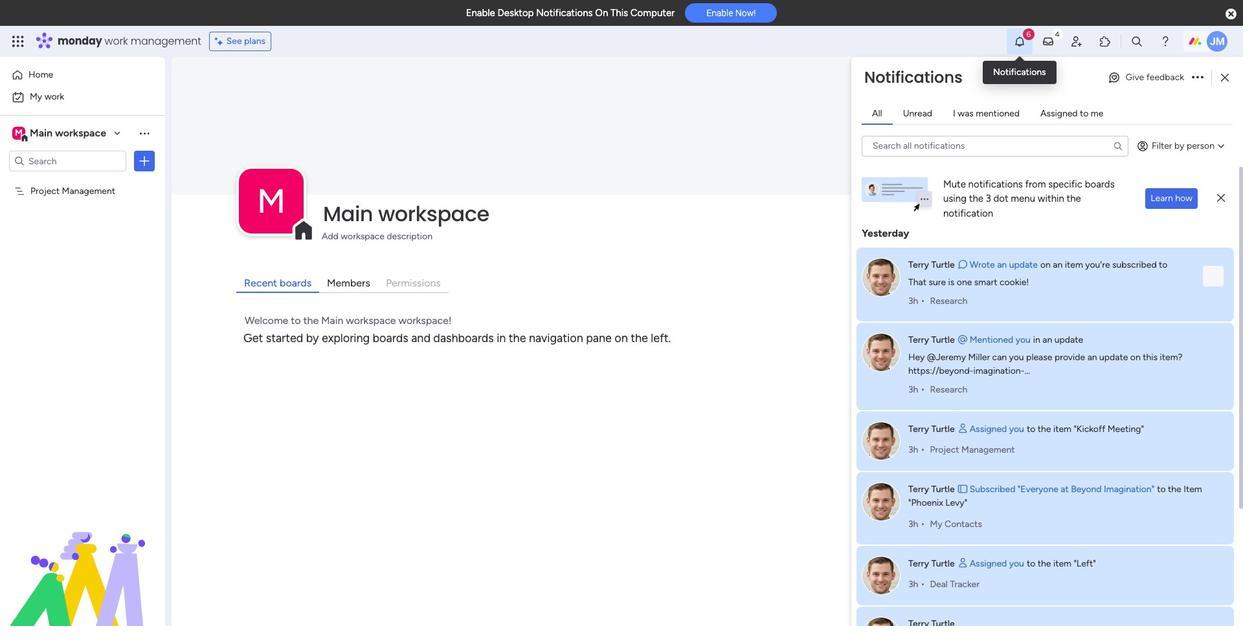 Task type: describe. For each thing, give the bounding box(es) containing it.
now!
[[735, 8, 756, 18]]

invite members image
[[1070, 35, 1083, 48]]

0 horizontal spatial notifications
[[536, 7, 593, 19]]

monday marketplace image
[[1099, 35, 1112, 48]]

using
[[943, 193, 967, 205]]

menu
[[1011, 193, 1035, 205]]

terry turtle for in an update
[[908, 335, 955, 346]]

in an update
[[1033, 335, 1083, 346]]

to right subscribed
[[1159, 260, 1168, 271]]

terry turtle image for deal tracker
[[862, 557, 901, 596]]

item?
[[1160, 352, 1183, 363]]

research for sure
[[930, 296, 967, 307]]

enable desktop notifications on this computer
[[466, 7, 675, 19]]

Search in workspace field
[[27, 154, 108, 169]]

you for to the item "left"
[[1009, 558, 1024, 569]]

"phoenix
[[908, 498, 943, 509]]

4 image
[[1051, 27, 1063, 41]]

item for "left"
[[1053, 558, 1072, 569]]

"everyone
[[1018, 484, 1059, 495]]

notifications dialog
[[851, 57, 1243, 627]]

mute
[[943, 178, 966, 190]]

navigation
[[529, 331, 583, 346]]

enable for enable now!
[[707, 8, 733, 18]]

project management inside list box
[[30, 185, 115, 196]]

terry turtle image for my contacts
[[862, 483, 901, 522]]

home option
[[8, 65, 157, 85]]

on inside hey @jeremy miller can you please provide an update on this item? https://beyond-imagination- company.monday.com/boards/6217457934/pulses/6217459073/posts/2960000
[[1130, 352, 1141, 363]]

desktop
[[498, 7, 534, 19]]

feedback
[[1146, 72, 1184, 83]]

work for monday
[[105, 34, 128, 49]]

m for the top workspace image
[[15, 128, 23, 139]]

item for "kickoff
[[1053, 424, 1072, 435]]

enable now! button
[[685, 3, 777, 23]]

jeremy miller image
[[1207, 31, 1228, 52]]

terry turtle for to the item "left"
[[908, 558, 955, 569]]

2 terry turtle image from the top
[[862, 333, 901, 372]]

project inside 'notifications' dialog
[[930, 445, 959, 456]]

one
[[957, 277, 972, 288]]

all
[[872, 108, 882, 119]]

item for you're
[[1065, 260, 1083, 271]]

recent boards
[[244, 277, 311, 289]]

on an item you're subscribed to
[[1040, 260, 1168, 271]]

hey
[[908, 352, 925, 363]]

notifications inside dialog
[[864, 67, 963, 88]]

my work link
[[8, 87, 157, 107]]

imagination"
[[1104, 484, 1155, 495]]

update for in an update
[[1055, 335, 1083, 346]]

help
[[1188, 594, 1211, 607]]

description
[[387, 231, 432, 242]]

assigned you for deal tracker
[[970, 558, 1024, 569]]

1 horizontal spatial workspace image
[[239, 169, 304, 234]]

0 vertical spatial assigned
[[1040, 108, 1078, 119]]

project management list box
[[0, 177, 165, 377]]

that sure is one smart cookie!
[[908, 277, 1029, 288]]

the left "kickoff
[[1038, 424, 1051, 435]]

subscribed
[[970, 484, 1015, 495]]

permissions
[[386, 277, 441, 289]]

home
[[28, 69, 53, 80]]

plans
[[244, 36, 266, 47]]

terry for to the item "phoenix levy"
[[908, 484, 929, 495]]

welcome to the main workspace workspace! get started by exploring boards and dashboards in the navigation pane on the left.
[[243, 315, 671, 346]]

notifications image
[[1013, 35, 1026, 48]]

see plans button
[[209, 32, 271, 51]]

workspace inside "welcome to the main workspace workspace! get started by exploring boards and dashboards in the navigation pane on the left."
[[346, 315, 396, 327]]

to inside "welcome to the main workspace workspace! get started by exploring boards and dashboards in the navigation pane on the left."
[[291, 315, 301, 327]]

person
[[1187, 140, 1215, 151]]

enable for enable desktop notifications on this computer
[[466, 7, 495, 19]]

select product image
[[12, 35, 25, 48]]

smart
[[974, 277, 997, 288]]

workspace right add
[[341, 231, 384, 242]]

1 vertical spatial boards
[[280, 277, 311, 289]]

1 horizontal spatial main workspace
[[323, 199, 489, 229]]

by inside button
[[1175, 140, 1185, 151]]

deal tracker
[[930, 579, 980, 590]]

how
[[1175, 193, 1193, 204]]

home link
[[8, 65, 157, 85]]

give feedback
[[1126, 72, 1184, 83]]

me
[[1091, 108, 1104, 119]]

assigned to me
[[1040, 108, 1104, 119]]

workspace selection element
[[12, 126, 108, 142]]

terry turtle for to the item "kickoff meeting"
[[908, 424, 955, 435]]

lottie animation image
[[0, 496, 165, 627]]

Main workspace field
[[320, 199, 1191, 229]]

m for workspace image to the right
[[257, 181, 286, 221]]

to left me
[[1080, 108, 1089, 119]]

terry for in an update
[[908, 335, 929, 346]]

give feedback button
[[1102, 67, 1189, 88]]

boards inside "welcome to the main workspace workspace! get started by exploring boards and dashboards in the navigation pane on the left."
[[373, 331, 408, 346]]

subscribed "everyone at beyond imagination"
[[970, 484, 1155, 495]]

terry turtle image for project management
[[862, 422, 901, 461]]

help button
[[1177, 590, 1222, 611]]

0 horizontal spatial options image
[[138, 155, 151, 168]]

in inside 'notifications' dialog
[[1033, 335, 1040, 346]]

search everything image
[[1130, 35, 1143, 48]]

meeting"
[[1108, 424, 1144, 435]]

the left "left"
[[1038, 558, 1051, 569]]

dashboards
[[433, 331, 494, 346]]

turtle for to the item "phoenix levy"
[[931, 484, 955, 495]]

the right welcome
[[303, 315, 319, 327]]

mute notifications from specific boards using the 3 dot menu within the notification
[[943, 178, 1115, 219]]

search image
[[1113, 141, 1123, 151]]

3h for deal
[[908, 579, 918, 590]]

management inside list box
[[62, 185, 115, 196]]

get
[[243, 331, 263, 346]]

unread
[[903, 108, 932, 119]]

help image
[[1159, 35, 1172, 48]]

add workspace description
[[322, 231, 432, 242]]

add
[[322, 231, 338, 242]]

the inside to the item "phoenix levy"
[[1168, 484, 1181, 495]]

learn how
[[1151, 193, 1193, 204]]

terry for to the item "kickoff meeting"
[[908, 424, 929, 435]]

workspace up description
[[378, 199, 489, 229]]

3
[[986, 193, 991, 205]]

from
[[1025, 178, 1046, 190]]

miller
[[968, 352, 990, 363]]

1 vertical spatial main
[[323, 199, 373, 229]]

update for wrote an update
[[1009, 260, 1038, 271]]

filter by person
[[1152, 140, 1215, 151]]

to the item "kickoff meeting"
[[1027, 424, 1144, 435]]

update inside hey @jeremy miller can you please provide an update on this item? https://beyond-imagination- company.monday.com/boards/6217457934/pulses/6217459073/posts/2960000
[[1099, 352, 1128, 363]]

provide
[[1055, 352, 1085, 363]]

an for on
[[1053, 260, 1063, 271]]

an for in
[[1043, 335, 1052, 346]]

to the item "left"
[[1027, 558, 1096, 569]]

please
[[1026, 352, 1052, 363]]

recent
[[244, 277, 277, 289]]

m button
[[239, 169, 304, 234]]

mentioned
[[976, 108, 1020, 119]]

that
[[908, 277, 927, 288]]

learn how button
[[1146, 189, 1198, 209]]

in inside "welcome to the main workspace workspace! get started by exploring boards and dashboards in the navigation pane on the left."
[[497, 331, 506, 346]]

deal
[[930, 579, 948, 590]]

my contacts
[[930, 519, 982, 530]]

workspace up search in workspace field
[[55, 127, 106, 139]]

project inside list box
[[30, 185, 60, 196]]

welcome
[[245, 315, 288, 327]]



Task type: locate. For each thing, give the bounding box(es) containing it.
the left item on the right of page
[[1168, 484, 1181, 495]]

assigned left me
[[1040, 108, 1078, 119]]

1 vertical spatial work
[[44, 91, 64, 102]]

m inside workspace selection element
[[15, 128, 23, 139]]

4 terry from the top
[[908, 484, 929, 495]]

enable left desktop
[[466, 7, 495, 19]]

2 horizontal spatial update
[[1099, 352, 1128, 363]]

this
[[1143, 352, 1158, 363]]

1 terry turtle from the top
[[908, 260, 955, 271]]

turtle for on an item you're subscribed to
[[931, 260, 955, 271]]

the down specific
[[1067, 193, 1081, 205]]

3h down ""phoenix"
[[908, 519, 918, 530]]

0 vertical spatial by
[[1175, 140, 1185, 151]]

1 horizontal spatial update
[[1055, 335, 1083, 346]]

main inside workspace selection element
[[30, 127, 52, 139]]

you right can at bottom
[[1009, 352, 1024, 363]]

to
[[1080, 108, 1089, 119], [1159, 260, 1168, 271], [291, 315, 301, 327], [1027, 424, 1035, 435], [1157, 484, 1166, 495], [1027, 558, 1035, 569]]

1 vertical spatial workspace image
[[239, 169, 304, 234]]

2 vertical spatial boards
[[373, 331, 408, 346]]

management inside 'notifications' dialog
[[962, 445, 1015, 456]]

1 horizontal spatial boards
[[373, 331, 408, 346]]

started
[[266, 331, 303, 346]]

enable left now!
[[707, 8, 733, 18]]

learn
[[1151, 193, 1173, 204]]

computer
[[631, 7, 675, 19]]

my work
[[30, 91, 64, 102]]

0 vertical spatial main workspace
[[30, 127, 106, 139]]

work right monday
[[105, 34, 128, 49]]

can
[[992, 352, 1007, 363]]

notifications up the unread
[[864, 67, 963, 88]]

my for my contacts
[[930, 519, 942, 530]]

terry turtle down https://beyond-
[[908, 424, 955, 435]]

project management down search in workspace field
[[30, 185, 115, 196]]

1 vertical spatial main workspace
[[323, 199, 489, 229]]

3h down the hey
[[908, 384, 918, 395]]

1 turtle from the top
[[931, 260, 955, 271]]

assigned for to the item "kickoff meeting"
[[970, 424, 1007, 435]]

research down https://beyond-
[[930, 384, 967, 395]]

3 3h from the top
[[908, 445, 918, 456]]

main
[[30, 127, 52, 139], [323, 199, 373, 229], [321, 315, 343, 327]]

1 horizontal spatial by
[[1175, 140, 1185, 151]]

project up levy"
[[930, 445, 959, 456]]

turtle up sure
[[931, 260, 955, 271]]

1 horizontal spatial my
[[930, 519, 942, 530]]

0 horizontal spatial main workspace
[[30, 127, 106, 139]]

at
[[1061, 484, 1069, 495]]

to left item on the right of page
[[1157, 484, 1166, 495]]

turtle up levy"
[[931, 484, 955, 495]]

assigned up tracker
[[970, 558, 1007, 569]]

you inside hey @jeremy miller can you please provide an update on this item? https://beyond-imagination- company.monday.com/boards/6217457934/pulses/6217459073/posts/2960000
[[1009, 352, 1024, 363]]

3 terry turtle image from the top
[[862, 422, 901, 461]]

and
[[411, 331, 431, 346]]

in up please
[[1033, 335, 1040, 346]]

0 horizontal spatial my
[[30, 91, 42, 102]]

turtle for in an update
[[931, 335, 955, 346]]

work inside my work option
[[44, 91, 64, 102]]

terry turtle for on an item you're subscribed to
[[908, 260, 955, 271]]

1 vertical spatial item
[[1053, 424, 1072, 435]]

0 vertical spatial project
[[30, 185, 60, 196]]

1 vertical spatial my
[[930, 519, 942, 530]]

6 image
[[1023, 27, 1035, 41]]

assigned down imagination-
[[970, 424, 1007, 435]]

main down the my work
[[30, 127, 52, 139]]

1 terry from the top
[[908, 260, 929, 271]]

you up please
[[1016, 335, 1031, 346]]

update up provide
[[1055, 335, 1083, 346]]

1 terry turtle image from the top
[[862, 258, 901, 297]]

was
[[958, 108, 974, 119]]

1 3h from the top
[[908, 296, 918, 307]]

terry turtle
[[908, 260, 955, 271], [908, 335, 955, 346], [908, 424, 955, 435], [908, 484, 955, 495], [908, 558, 955, 569]]

None search field
[[862, 136, 1129, 156]]

0 horizontal spatial on
[[615, 331, 628, 346]]

terry
[[908, 260, 929, 271], [908, 335, 929, 346], [908, 424, 929, 435], [908, 484, 929, 495], [908, 558, 929, 569]]

https://beyond-
[[908, 366, 973, 377]]

5 terry turtle image from the top
[[862, 557, 901, 596]]

3 terry from the top
[[908, 424, 929, 435]]

main up 'exploring'
[[321, 315, 343, 327]]

notifications left on
[[536, 7, 593, 19]]

3h
[[908, 296, 918, 307], [908, 384, 918, 395], [908, 445, 918, 456], [908, 519, 918, 530], [908, 579, 918, 590]]

work
[[105, 34, 128, 49], [44, 91, 64, 102]]

specific
[[1048, 178, 1083, 190]]

main workspace up search in workspace field
[[30, 127, 106, 139]]

0 vertical spatial research
[[930, 296, 967, 307]]

enable inside enable now! button
[[707, 8, 733, 18]]

by right filter
[[1175, 140, 1185, 151]]

assigned for to the item "left"
[[970, 558, 1007, 569]]

an inside hey @jeremy miller can you please provide an update on this item? https://beyond-imagination- company.monday.com/boards/6217457934/pulses/6217459073/posts/2960000
[[1088, 352, 1097, 363]]

options image right feedback
[[1192, 74, 1204, 82]]

1 horizontal spatial project management
[[930, 445, 1015, 456]]

management down search in workspace field
[[62, 185, 115, 196]]

see
[[226, 36, 242, 47]]

"left"
[[1074, 558, 1096, 569]]

4 3h from the top
[[908, 519, 918, 530]]

management
[[131, 34, 201, 49]]

1 horizontal spatial in
[[1033, 335, 1040, 346]]

by right "started"
[[306, 331, 319, 346]]

members
[[327, 277, 370, 289]]

item left "left"
[[1053, 558, 1072, 569]]

2 vertical spatial on
[[1130, 352, 1141, 363]]

project management
[[30, 185, 115, 196], [930, 445, 1015, 456]]

pane
[[586, 331, 612, 346]]

1 horizontal spatial work
[[105, 34, 128, 49]]

the left 3
[[969, 193, 983, 205]]

1 horizontal spatial m
[[257, 181, 286, 221]]

is
[[948, 277, 955, 288]]

0 horizontal spatial by
[[306, 331, 319, 346]]

1 vertical spatial assigned
[[970, 424, 1007, 435]]

0 vertical spatial workspace image
[[12, 126, 25, 141]]

turtle up deal on the right of page
[[931, 558, 955, 569]]

0 horizontal spatial update
[[1009, 260, 1038, 271]]

0 horizontal spatial workspace image
[[12, 126, 25, 141]]

project
[[30, 185, 60, 196], [930, 445, 959, 456]]

work for my
[[44, 91, 64, 102]]

on
[[595, 7, 608, 19]]

item
[[1184, 484, 1202, 495]]

options image down workspace options icon
[[138, 155, 151, 168]]

turtle up @jeremy
[[931, 335, 955, 346]]

terry turtle up @jeremy
[[908, 335, 955, 346]]

1 vertical spatial m
[[257, 181, 286, 221]]

mentioned you
[[970, 335, 1031, 346]]

terry for on an item you're subscribed to
[[908, 260, 929, 271]]

left.
[[651, 331, 671, 346]]

5 terry turtle from the top
[[908, 558, 955, 569]]

options image
[[1192, 74, 1204, 82], [138, 155, 151, 168]]

1 vertical spatial on
[[615, 331, 628, 346]]

1 horizontal spatial enable
[[707, 8, 733, 18]]

notifications
[[536, 7, 593, 19], [993, 67, 1046, 78], [864, 67, 963, 88]]

0 horizontal spatial enable
[[466, 7, 495, 19]]

1 assigned you from the top
[[970, 424, 1024, 435]]

2 vertical spatial assigned
[[970, 558, 1007, 569]]

3 terry turtle from the top
[[908, 424, 955, 435]]

my
[[30, 91, 42, 102], [930, 519, 942, 530]]

on left "this"
[[1130, 352, 1141, 363]]

2 3h from the top
[[908, 384, 918, 395]]

boards right specific
[[1085, 178, 1115, 190]]

cookie!
[[1000, 277, 1029, 288]]

project management inside 'notifications' dialog
[[930, 445, 1015, 456]]

0 vertical spatial management
[[62, 185, 115, 196]]

to inside to the item "phoenix levy"
[[1157, 484, 1166, 495]]

you left the to the item "left"
[[1009, 558, 1024, 569]]

1 horizontal spatial on
[[1040, 260, 1051, 271]]

wrote an update
[[970, 260, 1038, 271]]

0 horizontal spatial project management
[[30, 185, 115, 196]]

2 vertical spatial item
[[1053, 558, 1072, 569]]

management up subscribed on the bottom right
[[962, 445, 1015, 456]]

Search all notifications search field
[[862, 136, 1129, 156]]

1 vertical spatial research
[[930, 384, 967, 395]]

within
[[1038, 193, 1064, 205]]

my inside option
[[30, 91, 42, 102]]

give
[[1126, 72, 1144, 83]]

hey @jeremy miller can you please provide an update on this item? https://beyond-imagination- company.monday.com/boards/6217457934/pulses/6217459073/posts/2960000
[[908, 352, 1243, 390]]

3h down that
[[908, 296, 918, 307]]

in right the dashboards
[[497, 331, 506, 346]]

2 terry turtle from the top
[[908, 335, 955, 346]]

3h up ""phoenix"
[[908, 445, 918, 456]]

to up "started"
[[291, 315, 301, 327]]

the left "navigation"
[[509, 331, 526, 346]]

workspace image
[[12, 126, 25, 141], [239, 169, 304, 234]]

monday
[[58, 34, 102, 49]]

beyond
[[1071, 484, 1102, 495]]

1 horizontal spatial project
[[930, 445, 959, 456]]

m
[[15, 128, 23, 139], [257, 181, 286, 221]]

3h left deal on the right of page
[[908, 579, 918, 590]]

2 horizontal spatial notifications
[[993, 67, 1046, 78]]

project management up subscribed on the bottom right
[[930, 445, 1015, 456]]

terry turtle up deal on the right of page
[[908, 558, 955, 569]]

update up cookie!
[[1009, 260, 1038, 271]]

you for in an update
[[1016, 335, 1031, 346]]

5 turtle from the top
[[931, 558, 955, 569]]

0 vertical spatial item
[[1065, 260, 1083, 271]]

1 horizontal spatial notifications
[[864, 67, 963, 88]]

item left you're
[[1065, 260, 1083, 271]]

on right pane
[[615, 331, 628, 346]]

0 vertical spatial options image
[[1192, 74, 1204, 82]]

5 3h from the top
[[908, 579, 918, 590]]

monday work management
[[58, 34, 201, 49]]

3 turtle from the top
[[931, 424, 955, 435]]

project down search in workspace field
[[30, 185, 60, 196]]

2 research from the top
[[930, 384, 967, 395]]

on inside "welcome to the main workspace workspace! get started by exploring boards and dashboards in the navigation pane on the left."
[[615, 331, 628, 346]]

turtle down https://beyond-
[[931, 424, 955, 435]]

an for wrote
[[997, 260, 1007, 271]]

you for to the item "kickoff meeting"
[[1009, 424, 1024, 435]]

0 horizontal spatial work
[[44, 91, 64, 102]]

main workspace inside workspace selection element
[[30, 127, 106, 139]]

research down is
[[930, 296, 967, 307]]

assigned you for project management
[[970, 424, 1024, 435]]

1 research from the top
[[930, 296, 967, 307]]

1 vertical spatial management
[[962, 445, 1015, 456]]

my down ""phoenix"
[[930, 519, 942, 530]]

0 horizontal spatial m
[[15, 128, 23, 139]]

boards inside 'mute notifications from specific boards using the 3 dot menu within the notification'
[[1085, 178, 1115, 190]]

5 terry from the top
[[908, 558, 929, 569]]

0 vertical spatial update
[[1009, 260, 1038, 271]]

"kickoff
[[1074, 424, 1105, 435]]

main inside "welcome to the main workspace workspace! get started by exploring boards and dashboards in the navigation pane on the left."
[[321, 315, 343, 327]]

in
[[497, 331, 506, 346], [1033, 335, 1040, 346]]

0 horizontal spatial project
[[30, 185, 60, 196]]

2 horizontal spatial on
[[1130, 352, 1141, 363]]

you down imagination-
[[1009, 424, 1024, 435]]

1 vertical spatial project
[[930, 445, 959, 456]]

the
[[969, 193, 983, 205], [1067, 193, 1081, 205], [303, 315, 319, 327], [509, 331, 526, 346], [631, 331, 648, 346], [1038, 424, 1051, 435], [1168, 484, 1181, 495], [1038, 558, 1051, 569]]

assigned
[[1040, 108, 1078, 119], [970, 424, 1007, 435], [970, 558, 1007, 569]]

yesterday
[[862, 227, 909, 240]]

main up add
[[323, 199, 373, 229]]

workspace!
[[399, 315, 452, 327]]

4 turtle from the top
[[931, 484, 955, 495]]

1 vertical spatial project management
[[930, 445, 1015, 456]]

turtle
[[931, 260, 955, 271], [931, 335, 955, 346], [931, 424, 955, 435], [931, 484, 955, 495], [931, 558, 955, 569]]

2 vertical spatial update
[[1099, 352, 1128, 363]]

1 vertical spatial update
[[1055, 335, 1083, 346]]

terry turtle for to the item "phoenix levy"
[[908, 484, 955, 495]]

0 vertical spatial work
[[105, 34, 128, 49]]

turtle for to the item "left"
[[931, 558, 955, 569]]

2 vertical spatial main
[[321, 315, 343, 327]]

work down home
[[44, 91, 64, 102]]

on right wrote an update
[[1040, 260, 1051, 271]]

1 vertical spatial assigned you
[[970, 558, 1024, 569]]

2 horizontal spatial boards
[[1085, 178, 1115, 190]]

item left "kickoff
[[1053, 424, 1072, 435]]

terry turtle up sure
[[908, 260, 955, 271]]

filter
[[1152, 140, 1172, 151]]

2 terry from the top
[[908, 335, 929, 346]]

dot
[[994, 193, 1009, 205]]

you're
[[1085, 260, 1110, 271]]

my for my work
[[30, 91, 42, 102]]

1 horizontal spatial options image
[[1192, 74, 1204, 82]]

see plans
[[226, 36, 266, 47]]

main workspace up description
[[323, 199, 489, 229]]

to left "kickoff
[[1027, 424, 1035, 435]]

imagination-
[[973, 366, 1025, 377]]

turtle for to the item "kickoff meeting"
[[931, 424, 955, 435]]

to left "left"
[[1027, 558, 1035, 569]]

0 vertical spatial main
[[30, 127, 52, 139]]

by inside "welcome to the main workspace workspace! get started by exploring boards and dashboards in the navigation pane on the left."
[[306, 331, 319, 346]]

to the item "phoenix levy"
[[908, 484, 1202, 509]]

workspace
[[55, 127, 106, 139], [378, 199, 489, 229], [341, 231, 384, 242], [346, 315, 396, 327]]

the left left.
[[631, 331, 648, 346]]

@jeremy
[[927, 352, 966, 363]]

wrote
[[970, 260, 995, 271]]

research for @jeremy
[[930, 384, 967, 395]]

my inside 'notifications' dialog
[[930, 519, 942, 530]]

mentioned
[[970, 335, 1013, 346]]

filter by person button
[[1131, 136, 1233, 156]]

update left "this"
[[1099, 352, 1128, 363]]

an right the wrote
[[997, 260, 1007, 271]]

0 horizontal spatial in
[[497, 331, 506, 346]]

terry turtle up ""phoenix"
[[908, 484, 955, 495]]

my down home
[[30, 91, 42, 102]]

boards left and
[[373, 331, 408, 346]]

0 vertical spatial m
[[15, 128, 23, 139]]

an up please
[[1043, 335, 1052, 346]]

workspace up 'exploring'
[[346, 315, 396, 327]]

i
[[953, 108, 956, 119]]

notifications down notifications image
[[993, 67, 1046, 78]]

1 horizontal spatial management
[[962, 445, 1015, 456]]

enable now!
[[707, 8, 756, 18]]

contacts
[[945, 519, 982, 530]]

3h for project
[[908, 445, 918, 456]]

assigned you up tracker
[[970, 558, 1024, 569]]

lottie animation element
[[0, 496, 165, 627]]

0 horizontal spatial management
[[62, 185, 115, 196]]

2 assigned you from the top
[[970, 558, 1024, 569]]

boards right 'recent'
[[280, 277, 311, 289]]

0 horizontal spatial boards
[[280, 277, 311, 289]]

3h for my
[[908, 519, 918, 530]]

1 vertical spatial by
[[306, 331, 319, 346]]

terry for to the item "left"
[[908, 558, 929, 569]]

update feed image
[[1042, 35, 1055, 48]]

0 vertical spatial project management
[[30, 185, 115, 196]]

4 terry turtle from the top
[[908, 484, 955, 495]]

0 vertical spatial my
[[30, 91, 42, 102]]

option
[[0, 179, 165, 182]]

an left you're
[[1053, 260, 1063, 271]]

update
[[1009, 260, 1038, 271], [1055, 335, 1083, 346], [1099, 352, 1128, 363]]

0 vertical spatial assigned you
[[970, 424, 1024, 435]]

i was mentioned
[[953, 108, 1020, 119]]

an
[[997, 260, 1007, 271], [1053, 260, 1063, 271], [1043, 335, 1052, 346], [1088, 352, 1097, 363]]

assigned you down imagination-
[[970, 424, 1024, 435]]

terry turtle image
[[862, 258, 901, 297], [862, 333, 901, 372], [862, 422, 901, 461], [862, 483, 901, 522], [862, 557, 901, 596]]

an right provide
[[1088, 352, 1097, 363]]

0 vertical spatial on
[[1040, 260, 1051, 271]]

subscribed
[[1112, 260, 1157, 271]]

4 terry turtle image from the top
[[862, 483, 901, 522]]

m inside m "popup button"
[[257, 181, 286, 221]]

dapulse close image
[[1226, 8, 1237, 21]]

exploring
[[322, 331, 370, 346]]

2 turtle from the top
[[931, 335, 955, 346]]

1 vertical spatial options image
[[138, 155, 151, 168]]

0 vertical spatial boards
[[1085, 178, 1115, 190]]

my work option
[[8, 87, 157, 107]]

workspace options image
[[138, 127, 151, 140]]



Task type: vqa. For each thing, say whether or not it's contained in the screenshot.


